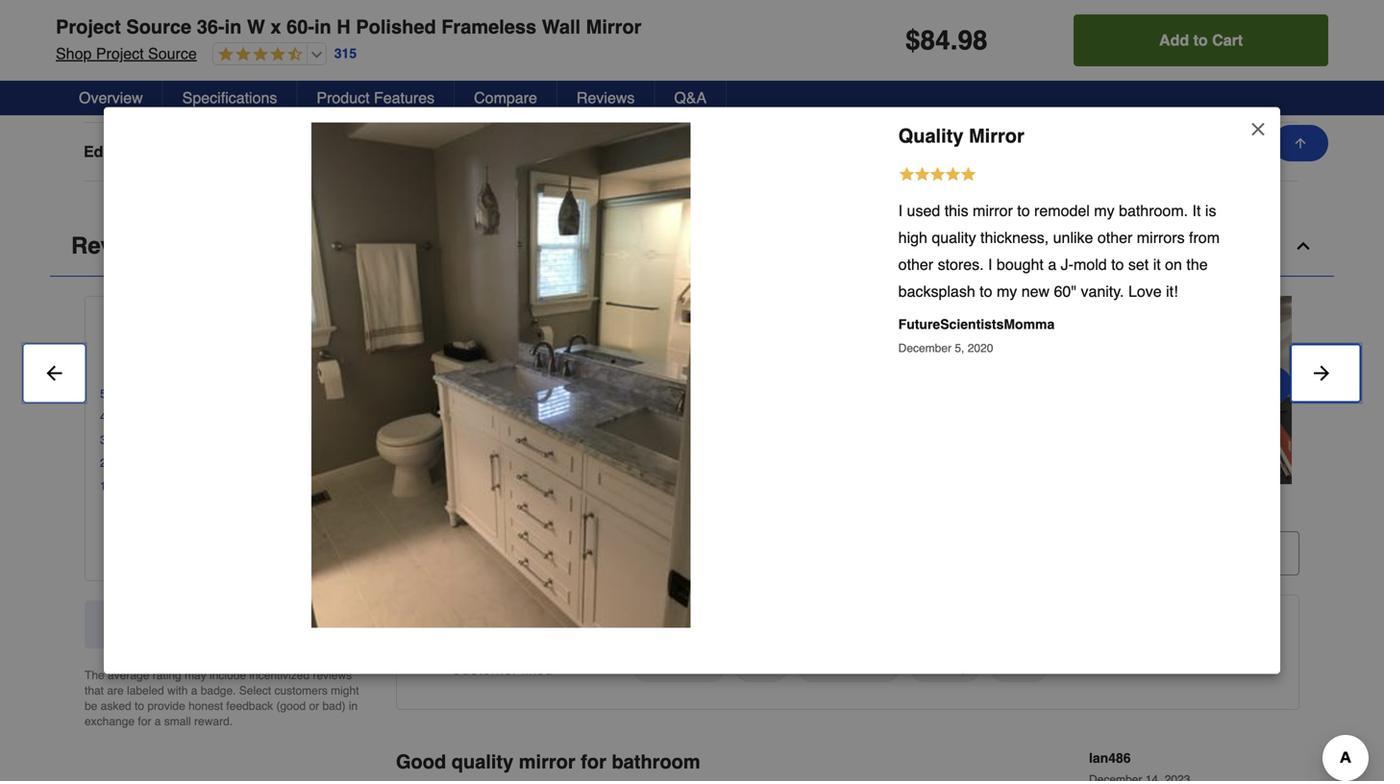 Task type: describe. For each thing, give the bounding box(es) containing it.
quality mirror
[[899, 125, 1025, 147]]

5,
[[955, 342, 965, 355]]

2 no frame cell from the left
[[534, 84, 692, 103]]

reward.
[[194, 715, 233, 729]]

customer for customer liked
[[451, 661, 518, 678]]

79%
[[327, 387, 350, 401]]

price
[[1002, 657, 1037, 675]]

1 horizontal spatial other
[[1098, 229, 1133, 247]]

i used this mirror to remodel my bathroom. it is high quality thickness, unlike other mirrors from other stores. i bought a j-mold to set it on the backsplash to my new 60" vanity. love it!
[[899, 202, 1220, 301]]

98
[[958, 25, 988, 56]]

reviews for the bottom reviews button
[[71, 233, 164, 259]]

no frame for first 'no frame' cell from the left
[[260, 84, 323, 102]]

2 frame from the left
[[558, 84, 597, 102]]

3% for 3
[[333, 434, 350, 447]]

badge.
[[201, 685, 236, 698]]

4.5 stars image
[[213, 46, 303, 64]]

w
[[247, 16, 265, 38]]

1
[[100, 480, 106, 493]]

h
[[337, 16, 351, 38]]

high
[[899, 229, 928, 247]]

1 vertical spatial for
[[581, 752, 607, 774]]

to up futurescientistsmomma
[[980, 283, 993, 301]]

customer sentiment
[[416, 616, 567, 634]]

0 horizontal spatial mirror
[[519, 752, 576, 774]]

0 vertical spatial source
[[126, 16, 192, 38]]

thickness
[[645, 657, 714, 675]]

are
[[107, 685, 124, 698]]

futurescientistsmomma
[[899, 317, 1055, 332]]

bought
[[997, 256, 1044, 274]]

0 horizontal spatial this
[[249, 616, 273, 634]]

beveled cell
[[534, 142, 692, 161]]

1 vertical spatial project
[[96, 45, 144, 63]]

no for first 'no frame' cell from the left
[[260, 84, 279, 102]]

rating
[[153, 669, 182, 683]]

shop project source
[[56, 45, 197, 63]]

customers
[[275, 685, 328, 698]]

315 for 315
[[334, 46, 357, 61]]

edge type
[[84, 143, 160, 160]]

0 horizontal spatial other
[[899, 256, 934, 274]]

1 vertical spatial type
[[126, 143, 160, 160]]

may
[[185, 669, 207, 683]]

average
[[108, 669, 149, 683]]

1 vertical spatial source
[[148, 45, 197, 63]]

customer for customer sentiment
[[416, 616, 488, 634]]

polystyrene cell
[[1082, 84, 1241, 103]]

1 frame from the left
[[284, 84, 323, 102]]

arrow up image
[[1294, 136, 1309, 151]]

size
[[747, 657, 777, 675]]

out
[[267, 315, 293, 337]]

overview
[[79, 89, 143, 107]]

to left set
[[1112, 256, 1125, 274]]

customer liked
[[451, 661, 554, 678]]

a inside i used this mirror to remodel my bathroom. it is high quality thickness, unlike other mirrors from other stores. i bought a j-mold to set it on the backsplash to my new 60" vanity. love it!
[[1049, 256, 1057, 274]]

out of 5
[[261, 315, 331, 337]]

bathroom
[[612, 752, 701, 774]]

project source 36-in w x 60-in h polished frameless wall mirror
[[56, 16, 642, 38]]

filters
[[485, 545, 531, 563]]

1 wall cell from the left
[[260, 25, 418, 44]]

with
[[167, 685, 188, 698]]

to inside button
[[1194, 31, 1209, 49]]

backsplash
[[899, 283, 976, 301]]

0 vertical spatial project
[[56, 16, 121, 38]]

ian486
[[1090, 751, 1132, 766]]

features
[[374, 89, 435, 107]]

good quality mirror for bathroom
[[396, 752, 701, 774]]

3
[[100, 434, 106, 447]]

recommend this product
[[157, 616, 328, 634]]

0 horizontal spatial 5
[[100, 387, 106, 401]]

the average rating may include incentivized reviews that are labeled with a badge. select customers might be asked to provide honest feedback (good or bad) in exchange for a small reward.
[[85, 669, 359, 729]]

2
[[100, 457, 106, 470]]

2 vertical spatial a
[[155, 715, 161, 729]]

wall right frameless
[[542, 16, 581, 38]]

frame material
[[84, 84, 192, 102]]

that
[[85, 685, 104, 698]]

1 horizontal spatial i
[[989, 256, 993, 274]]

cell for beveled
[[808, 142, 967, 161]]

recommend
[[157, 616, 244, 634]]

price button
[[990, 650, 1050, 683]]

compare button
[[455, 81, 558, 115]]

the
[[85, 669, 105, 683]]

no frame for 1st 'no frame' cell from the right
[[808, 84, 871, 102]]

good
[[396, 752, 446, 774]]

product features
[[317, 89, 435, 107]]

honest
[[189, 700, 223, 714]]

liked
[[522, 661, 554, 678]]

.
[[951, 25, 958, 56]]

1 horizontal spatial mirror
[[969, 125, 1025, 147]]

remodel
[[1035, 202, 1090, 220]]

set
[[1129, 256, 1150, 274]]

frame
[[84, 84, 130, 102]]

x
[[271, 16, 281, 38]]

0 vertical spatial i
[[899, 202, 903, 220]]

chevron up image
[[1295, 236, 1314, 256]]

quality button
[[909, 650, 982, 683]]

product
[[317, 89, 370, 107]]

polished inside polished cell
[[260, 143, 319, 160]]

q&a button
[[655, 81, 727, 115]]

from
[[1190, 229, 1220, 247]]

bad)
[[323, 700, 346, 714]]

0 vertical spatial reviews button
[[558, 81, 655, 115]]

3 frame from the left
[[832, 84, 871, 102]]

$
[[906, 25, 921, 56]]

quality inside i used this mirror to remodel my bathroom. it is high quality thickness, unlike other mirrors from other stores. i bought a j-mold to set it on the backsplash to my new 60" vanity. love it!
[[932, 229, 977, 247]]

mirror inside i used this mirror to remodel my bathroom. it is high quality thickness, unlike other mirrors from other stores. i bought a j-mold to set it on the backsplash to my new 60" vanity. love it!
[[973, 202, 1014, 220]]

labeled
[[127, 685, 164, 698]]

arrow left image
[[43, 362, 66, 385]]

1 no frame cell from the left
[[260, 84, 418, 103]]

add to cart button
[[1074, 14, 1329, 66]]

3 no frame cell from the left
[[808, 84, 967, 103]]

hide
[[448, 545, 481, 563]]

1 horizontal spatial 5
[[320, 315, 331, 337]]

or
[[309, 700, 319, 714]]



Task type: locate. For each thing, give the bounding box(es) containing it.
1 horizontal spatial no frame cell
[[534, 84, 692, 103]]

0 horizontal spatial my
[[997, 283, 1018, 301]]

specifications
[[182, 89, 277, 107]]

5%
[[333, 480, 350, 493]]

2 3% from the top
[[333, 457, 350, 470]]

0 horizontal spatial a
[[155, 715, 161, 729]]

december
[[899, 342, 952, 355]]

wall for second wall cell from the right
[[260, 25, 289, 43]]

2 wall cell from the left
[[534, 25, 692, 44]]

my right remodel
[[1095, 202, 1115, 220]]

0 horizontal spatial 315
[[334, 46, 357, 61]]

select
[[239, 685, 271, 698]]

type up 'shop project source'
[[84, 25, 118, 43]]

reviews up beveled cell
[[577, 89, 635, 107]]

1 horizontal spatial this
[[945, 202, 969, 220]]

my
[[1095, 202, 1115, 220], [997, 283, 1018, 301]]

315 down h
[[334, 46, 357, 61]]

for down provide
[[138, 715, 151, 729]]

5 up 4
[[100, 387, 106, 401]]

2 vertical spatial quality
[[452, 752, 514, 774]]

3 no from the left
[[808, 84, 827, 102]]

wall up 4.5 stars image
[[260, 25, 289, 43]]

1 no from the left
[[260, 84, 279, 102]]

0 vertical spatial type
[[84, 25, 118, 43]]

it
[[1154, 256, 1162, 274]]

2 no from the left
[[534, 84, 553, 102]]

include
[[210, 669, 246, 683]]

arrow right image
[[1267, 374, 1282, 397]]

product
[[277, 616, 328, 634]]

2 horizontal spatial no frame cell
[[808, 84, 967, 103]]

source
[[126, 16, 192, 38], [148, 45, 197, 63]]

$ 84 . 98
[[906, 25, 988, 56]]

0 vertical spatial 3%
[[333, 434, 350, 447]]

reviews for topmost reviews button
[[577, 89, 635, 107]]

1 horizontal spatial in
[[314, 16, 332, 38]]

60-
[[287, 16, 314, 38]]

0 horizontal spatial type
[[84, 25, 118, 43]]

wall for first wall cell from right
[[534, 25, 563, 43]]

1 vertical spatial reviews button
[[50, 216, 1335, 277]]

in left w
[[225, 16, 242, 38]]

a
[[1049, 256, 1057, 274], [191, 685, 198, 698], [155, 715, 161, 729]]

1 vertical spatial a
[[191, 685, 198, 698]]

60"
[[1055, 283, 1077, 301]]

for left the "bathroom"
[[581, 752, 607, 774]]

315 up hide filters button
[[396, 501, 422, 519]]

other down "high"
[[899, 256, 934, 274]]

to
[[1194, 31, 1209, 49], [1018, 202, 1031, 220], [1112, 256, 1125, 274], [980, 283, 993, 301], [135, 700, 144, 714]]

0 vertical spatial for
[[138, 715, 151, 729]]

a left j-
[[1049, 256, 1057, 274]]

uploaded image image
[[312, 123, 691, 629], [404, 381, 592, 400], [602, 381, 791, 400], [1196, 381, 1385, 400]]

1 vertical spatial mirror
[[969, 125, 1025, 147]]

other
[[1098, 229, 1133, 247], [899, 256, 934, 274]]

frameless
[[442, 16, 537, 38]]

this left product
[[249, 616, 273, 634]]

polished
[[356, 16, 436, 38], [260, 143, 319, 160]]

0 vertical spatial polished
[[356, 16, 436, 38]]

0 vertical spatial mirror
[[586, 16, 642, 38]]

1 horizontal spatial wall cell
[[534, 25, 692, 44]]

quality right good
[[452, 752, 514, 774]]

no frame
[[260, 84, 323, 102], [534, 84, 597, 102], [808, 84, 871, 102]]

mirrors
[[1138, 229, 1185, 247]]

project
[[56, 16, 121, 38], [96, 45, 144, 63]]

customer up the customer liked
[[416, 616, 488, 634]]

0 horizontal spatial mirror
[[586, 16, 642, 38]]

0 horizontal spatial no frame cell
[[260, 84, 418, 103]]

be
[[85, 700, 97, 714]]

2 horizontal spatial frame
[[832, 84, 871, 102]]

mold
[[1074, 256, 1108, 274]]

thickness,
[[981, 229, 1049, 247]]

quality left the price
[[922, 657, 970, 675]]

the
[[1187, 256, 1209, 274]]

my left new
[[997, 283, 1018, 301]]

reviews button
[[558, 81, 655, 115], [50, 216, 1335, 277]]

j-
[[1061, 256, 1074, 274]]

2 horizontal spatial a
[[1049, 256, 1057, 274]]

0 vertical spatial other
[[1098, 229, 1133, 247]]

0 horizontal spatial no frame
[[260, 84, 323, 102]]

source up material
[[148, 45, 197, 63]]

no frame cell down the $ on the right of page
[[808, 84, 967, 103]]

type
[[84, 25, 118, 43], [126, 143, 160, 160]]

add to cart
[[1160, 31, 1244, 49]]

might
[[331, 685, 359, 698]]

reviews down edge type
[[71, 233, 164, 259]]

0 vertical spatial mirror
[[973, 202, 1014, 220]]

0 vertical spatial 315
[[334, 46, 357, 61]]

beveled
[[534, 143, 589, 160]]

shop
[[56, 45, 92, 63]]

2 horizontal spatial no
[[808, 84, 827, 102]]

hide filters
[[448, 545, 531, 563]]

no
[[260, 84, 279, 102], [534, 84, 553, 102], [808, 84, 827, 102]]

cart
[[1213, 31, 1244, 49]]

polished cell
[[260, 142, 418, 161]]

315
[[334, 46, 357, 61], [396, 501, 422, 519]]

in
[[225, 16, 242, 38], [314, 16, 332, 38], [349, 700, 358, 714]]

a down provide
[[155, 715, 161, 729]]

3% down 10%
[[333, 434, 350, 447]]

specifications button
[[163, 81, 298, 115]]

no frame cell up polished cell
[[260, 84, 418, 103]]

this inside i used this mirror to remodel my bathroom. it is high quality thickness, unlike other mirrors from other stores. i bought a j-mold to set it on the backsplash to my new 60" vanity. love it!
[[945, 202, 969, 220]]

polished down the product
[[260, 143, 319, 160]]

1 no frame from the left
[[260, 84, 323, 102]]

0 horizontal spatial i
[[899, 202, 903, 220]]

2 horizontal spatial no frame
[[808, 84, 871, 102]]

compare
[[474, 89, 538, 107]]

0 vertical spatial my
[[1095, 202, 1115, 220]]

reviews
[[577, 89, 635, 107], [71, 233, 164, 259]]

it
[[1193, 202, 1202, 220]]

incentivized
[[250, 669, 310, 683]]

futurescientistsmomma december 5, 2020
[[899, 317, 1055, 355]]

review
[[502, 501, 555, 519]]

5 right of
[[320, 315, 331, 337]]

feedback
[[226, 700, 273, 714]]

for inside 'the average rating may include incentivized reviews that are labeled with a badge. select customers might be asked to provide honest feedback (good or bad) in exchange for a small reward.'
[[138, 715, 151, 729]]

2020
[[968, 342, 994, 355]]

315 for 315 customer review s
[[396, 501, 422, 519]]

customer down customer sentiment
[[451, 661, 518, 678]]

1 vertical spatial 3%
[[333, 457, 350, 470]]

for
[[138, 715, 151, 729], [581, 752, 607, 774]]

no for 1st 'no frame' cell from the right
[[808, 84, 827, 102]]

0 vertical spatial customer
[[426, 501, 498, 519]]

1 horizontal spatial polished
[[356, 16, 436, 38]]

reviews
[[313, 669, 352, 683]]

polished right h
[[356, 16, 436, 38]]

2 vertical spatial customer
[[451, 661, 518, 678]]

2 no frame from the left
[[534, 84, 597, 102]]

10%
[[327, 411, 350, 424]]

0 horizontal spatial reviews
[[71, 233, 164, 259]]

to up thickness, at the top of page
[[1018, 202, 1031, 220]]

0 vertical spatial this
[[945, 202, 969, 220]]

mirror
[[586, 16, 642, 38], [969, 125, 1025, 147]]

1 horizontal spatial frame
[[558, 84, 597, 102]]

0 vertical spatial 5
[[320, 315, 331, 337]]

to down labeled
[[135, 700, 144, 714]]

0 horizontal spatial frame
[[284, 84, 323, 102]]

3% up 5%
[[333, 457, 350, 470]]

stores.
[[938, 256, 984, 274]]

frame
[[284, 84, 323, 102], [558, 84, 597, 102], [832, 84, 871, 102]]

no frame cell up beveled cell
[[534, 84, 692, 103]]

cell
[[808, 25, 967, 44], [1082, 25, 1241, 44], [808, 142, 967, 161]]

1 horizontal spatial mirror
[[973, 202, 1014, 220]]

1 vertical spatial this
[[249, 616, 273, 634]]

i right stores.
[[989, 256, 993, 274]]

add
[[1160, 31, 1190, 49]]

1 vertical spatial customer
[[416, 616, 488, 634]]

2 horizontal spatial in
[[349, 700, 358, 714]]

1 horizontal spatial type
[[126, 143, 160, 160]]

bathroom.
[[1120, 202, 1189, 220]]

1 vertical spatial mirror
[[519, 752, 576, 774]]

to right add
[[1194, 31, 1209, 49]]

quality inside "quality" button
[[922, 657, 970, 675]]

1 vertical spatial 5
[[100, 387, 106, 401]]

1 vertical spatial i
[[989, 256, 993, 274]]

quality up stores.
[[932, 229, 977, 247]]

arrow right image
[[1311, 362, 1334, 385]]

0 horizontal spatial no
[[260, 84, 279, 102]]

0 vertical spatial a
[[1049, 256, 1057, 274]]

new
[[1022, 283, 1050, 301]]

1 vertical spatial quality
[[922, 657, 970, 675]]

vanity.
[[1081, 283, 1125, 301]]

1 horizontal spatial no
[[534, 84, 553, 102]]

edge
[[84, 143, 121, 160]]

1 vertical spatial polished
[[260, 143, 319, 160]]

no frame cell
[[260, 84, 418, 103], [534, 84, 692, 103], [808, 84, 967, 103]]

1 horizontal spatial no frame
[[534, 84, 597, 102]]

cell for wall
[[808, 25, 967, 44]]

0 horizontal spatial polished
[[260, 143, 319, 160]]

material
[[134, 84, 192, 102]]

unlike
[[1054, 229, 1094, 247]]

mirror down liked
[[519, 752, 576, 774]]

1 vertical spatial other
[[899, 256, 934, 274]]

in down might
[[349, 700, 358, 714]]

3 no frame from the left
[[808, 84, 871, 102]]

5
[[320, 315, 331, 337], [100, 387, 106, 401]]

customer up hide
[[426, 501, 498, 519]]

project up the shop
[[56, 16, 121, 38]]

project up frame
[[96, 45, 144, 63]]

0 vertical spatial reviews
[[577, 89, 635, 107]]

wall cell
[[260, 25, 418, 44], [534, 25, 692, 44]]

1 horizontal spatial 315
[[396, 501, 422, 519]]

1 horizontal spatial a
[[191, 685, 198, 698]]

wall up compare button at the top left of page
[[534, 25, 563, 43]]

in left h
[[314, 16, 332, 38]]

a down may
[[191, 685, 198, 698]]

1 horizontal spatial for
[[581, 752, 607, 774]]

mirror up thickness, at the top of page
[[973, 202, 1014, 220]]

1 3% from the top
[[333, 434, 350, 447]]

1 vertical spatial reviews
[[71, 233, 164, 259]]

84
[[921, 25, 951, 56]]

0 vertical spatial quality
[[932, 229, 977, 247]]

1 horizontal spatial reviews
[[577, 89, 635, 107]]

small
[[164, 715, 191, 729]]

satisfaction
[[809, 657, 889, 675]]

q&a
[[675, 89, 707, 107]]

product features button
[[298, 81, 455, 115]]

asked
[[101, 700, 131, 714]]

i left the used
[[899, 202, 903, 220]]

filter image
[[428, 546, 443, 562]]

in inside 'the average rating may include incentivized reviews that are labeled with a badge. select customers might be asked to provide honest feedback (good or bad) in exchange for a small reward.'
[[349, 700, 358, 714]]

0 horizontal spatial for
[[138, 715, 151, 729]]

1 vertical spatial my
[[997, 283, 1018, 301]]

0 horizontal spatial wall cell
[[260, 25, 418, 44]]

1 horizontal spatial my
[[1095, 202, 1115, 220]]

0 horizontal spatial in
[[225, 16, 242, 38]]

type right the edge on the top of page
[[126, 143, 160, 160]]

other up set
[[1098, 229, 1133, 247]]

to inside 'the average rating may include incentivized reviews that are labeled with a badge. select customers might be asked to provide honest feedback (good or bad) in exchange for a small reward.'
[[135, 700, 144, 714]]

s
[[555, 501, 564, 519]]

close image
[[1249, 120, 1269, 139]]

3% for 2
[[333, 457, 350, 470]]

overview button
[[60, 81, 163, 115]]

this right the used
[[945, 202, 969, 220]]

polystyrene
[[1082, 84, 1162, 102]]

no frame for second 'no frame' cell from right
[[534, 84, 597, 102]]

4
[[100, 411, 106, 424]]

no for second 'no frame' cell from right
[[534, 84, 553, 102]]

hide filters button
[[396, 532, 563, 576]]

1 vertical spatial 315
[[396, 501, 422, 519]]

source up 'shop project source'
[[126, 16, 192, 38]]



Task type: vqa. For each thing, say whether or not it's contained in the screenshot.


